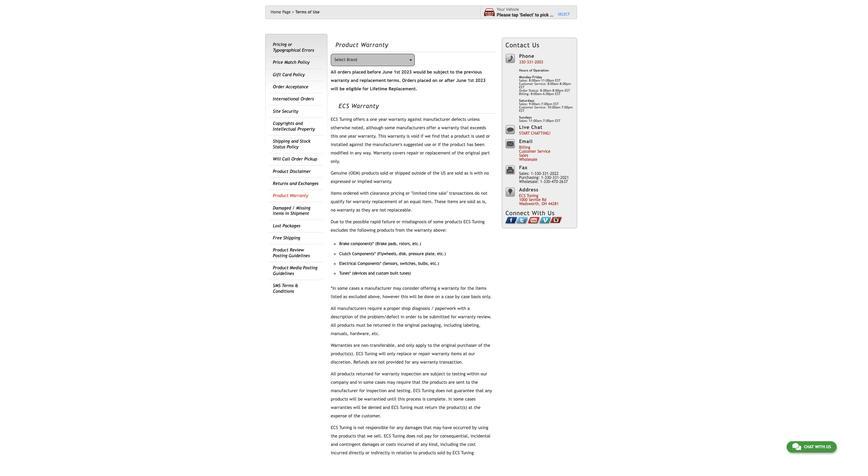 Task type: describe. For each thing, give the bounding box(es) containing it.
including inside ecs tuning is not responsible for any damages that may have occurred by using the products that we sell. ecs tuning does not pay for consequential, incidental and contingent damages or costs incurred of any kind, including the cost incurred directly or indirectly in relation to products sold by ecs tun
[[441, 443, 459, 448]]

ecs right sell.
[[384, 434, 391, 439]]

will call order pickup
[[273, 157, 317, 162]]

and inside shipping and stock status policy
[[291, 139, 299, 144]]

1- up the wholesale:
[[531, 172, 535, 176]]

the right product(s)
[[474, 406, 481, 411]]

the down the within on the bottom of the page
[[472, 381, 478, 386]]

connect
[[506, 210, 530, 217]]

defects
[[452, 117, 467, 122]]

consider
[[403, 286, 420, 291]]

the right purchaser
[[484, 344, 491, 349]]

be down diagnosis
[[424, 315, 428, 320]]

conditions
[[273, 289, 294, 294]]

offer
[[427, 126, 437, 131]]

warranty down "returns and exchanges" link
[[290, 194, 308, 199]]

1 vertical spatial product warranty
[[273, 194, 308, 199]]

only. inside *in some cases a manufacturer may consider offering a warranty for the items listed as excluded above, however this will be done on a case by case basis only.
[[483, 295, 492, 300]]

product media posting guidelines link
[[273, 266, 318, 276]]

noted,
[[352, 126, 365, 131]]

rotors,
[[399, 242, 412, 247]]

any inside all products returned for warranty inspection are subject to testing within our company and in some cases may require that the products are sent to the manufacturer for inspection and testing. ecs tuning does not guarantee that any products will be warrantied until this process is complete. in some cases warranties will be denied and ecs tuning must return the product(s) at the expense of the customer.
[[485, 389, 492, 394]]

items inside warranties are non-transferable, and only apply to the original purchaser of the products(s). ecs tuning will only replace or repair warranty items at our discretion. refunds are not provided for any warranty transaction.
[[451, 352, 462, 357]]

our inside warranties are non-transferable, and only apply to the original purchaser of the products(s). ecs tuning will only replace or repair warranty items at our discretion. refunds are not provided for any warranty transaction.
[[469, 352, 475, 357]]

email billing customer service sales wholesale
[[520, 139, 551, 162]]

policy for gift card policy
[[293, 72, 305, 77]]

is,
[[482, 200, 487, 205]]

components* for electrical
[[358, 262, 382, 266]]

and left custom
[[368, 272, 375, 276]]

1 service: from the top
[[535, 82, 547, 86]]

0 horizontal spatial if
[[421, 134, 424, 139]]

that right guarantee
[[476, 389, 484, 394]]

are right they
[[372, 208, 378, 213]]

process
[[407, 397, 421, 402]]

page
[[283, 10, 291, 14]]

terms inside sms terms & conditions
[[282, 284, 294, 289]]

of inside ecs tuning is not responsible for any damages that may have occurred by using the products that we sell. ecs tuning does not pay for consequential, incidental and contingent damages or costs incurred of any kind, including the cost incurred directly or indirectly in relation to products sold by ecs tun
[[416, 443, 420, 448]]

original inside warranties are non-transferable, and only apply to the original purchaser of the products(s). ecs tuning will only replace or repair warranty items at our discretion. refunds are not provided for any warranty transaction.
[[442, 344, 456, 349]]

following
[[358, 228, 376, 233]]

(oem)
[[349, 171, 361, 176]]

etc.) for electrical components* (sensors, switches, bulbs, etc.)
[[431, 262, 440, 266]]

of inside the ecs tuning offers a one year warranty against manufacturer defects unless otherwise noted, although some manufacturers offer a warranty that exceeds this one year warranty. this warranty is void if we find that a product is used or installed against the manufacturer's suggested use or if the product has been modified in any way. warranty covers repair or replacement of the original part only.
[[452, 151, 456, 156]]

select for select "link"
[[558, 12, 570, 16]]

only. inside the ecs tuning offers a one year warranty against manufacturer defects unless otherwise noted, although some manufacturers offer a warranty that exceeds this one year warranty. this warranty is void if we find that a product is used or installed against the manufacturer's suggested use or if the product has been modified in any way. warranty covers repair or replacement of the original part only.
[[331, 159, 340, 164]]

products up warranties
[[331, 397, 348, 402]]

sundays
[[520, 116, 532, 119]]

tuning inside the ecs tuning offers a one year warranty against manufacturer defects unless otherwise noted, although some manufacturers offer a warranty that exceeds this one year warranty. this warranty is void if we find that a product is used or installed against the manufacturer's suggested use or if the product has been modified in any way. warranty covers repair or replacement of the original part only.
[[340, 117, 352, 122]]

indirectly
[[371, 451, 390, 456]]

offering
[[421, 286, 437, 291]]

be left 'warrantied'
[[358, 397, 363, 402]]

rapid
[[371, 220, 381, 225]]

0 horizontal spatial order
[[273, 84, 285, 90]]

billing:
[[520, 92, 530, 96]]

find
[[432, 134, 440, 139]]

0 vertical spatial inspection
[[401, 372, 422, 377]]

problem/defect
[[368, 315, 400, 320]]

a right offering
[[438, 286, 440, 291]]

not up "failure"
[[380, 208, 386, 213]]

our inside all products returned for warranty inspection are subject to testing within our company and in some cases may require that the products are sent to the manufacturer for inspection and testing. ecs tuning does not guarantee that any products will be warrantied until this process is complete. in some cases warranties will be denied and ecs tuning must return the product(s) at the expense of the customer.
[[481, 372, 488, 377]]

and inside ecs tuning is not responsible for any damages that may have occurred by using the products that we sell. ecs tuning does not pay for consequential, incidental and contingent damages or costs incurred of any kind, including the cost incurred directly or indirectly in relation to products sold by ecs tun
[[331, 443, 338, 448]]

all for all orders placed before june 1st 2023 would be subject to the previous warranty and replacement terms. orders placed on or after june 1st 2023 will be eligible for lifetime replacement.
[[331, 70, 337, 75]]

status:
[[529, 89, 540, 93]]

8:00am- down 11:00pm
[[541, 89, 553, 93]]

0 vertical spatial 8:00pm
[[560, 82, 571, 86]]

your
[[497, 7, 505, 12]]

switches,
[[400, 262, 417, 266]]

hours
[[520, 69, 529, 72]]

not down the customer.
[[358, 426, 365, 431]]

that right find
[[441, 134, 450, 139]]

2 case from the left
[[461, 295, 470, 300]]

the left the customer.
[[354, 414, 361, 419]]

refunds
[[354, 360, 369, 365]]

in left order
[[401, 315, 405, 320]]

0 vertical spatial june
[[383, 70, 393, 75]]

this inside *in some cases a manufacturer may consider offering a warranty for the items listed as excluded above, however this will be done on a case by case basis only.
[[401, 295, 408, 300]]

or inside pricing or typographical errors
[[288, 42, 292, 47]]

or left costs
[[381, 443, 385, 448]]

with inside chat with us link
[[816, 445, 826, 450]]

product warranty link
[[273, 194, 308, 199]]

product review posting guidelines
[[273, 248, 310, 259]]

or down (oem)
[[352, 179, 356, 184]]

3 sales: from the top
[[520, 119, 528, 123]]

warranty inside the ecs tuning offers a one year warranty against manufacturer defects unless otherwise noted, although some manufacturers offer a warranty that exceeds this one year warranty. this warranty is void if we find that a product is used or installed against the manufacturer's suggested use or if the product has been modified in any way. warranty covers repair or replacement of the original part only.
[[374, 151, 392, 156]]

select for select brand
[[335, 57, 346, 62]]

all for all manufacturers require a proper shop diagnosis / paperwork with a description of the problem/defect in order to be submitted for warranty review. all products must be returned in the original packaging, including labeling, manuals, hardware, etc.
[[331, 307, 336, 312]]

1 horizontal spatial placed
[[418, 78, 431, 83]]

are left sent
[[449, 381, 455, 386]]

331- inside phone 330-331-2003
[[527, 60, 535, 65]]

the down expense
[[331, 434, 338, 439]]

chat inside live chat start chatting!
[[532, 124, 543, 130]]

warranty. inside genuine (oem) products sold or shipped outside of the us are sold as is with no expressed or implied warranty.
[[374, 179, 393, 184]]

genuine (oem) products sold or shipped outside of the us are sold as is with no expressed or implied warranty.
[[331, 171, 489, 184]]

warranty up before
[[361, 41, 389, 48]]

1 horizontal spatial terms
[[296, 10, 307, 14]]

and up until
[[388, 389, 396, 394]]

warranty up offers
[[352, 103, 379, 110]]

products down 'kind,'
[[419, 451, 436, 456]]

sold inside items ordered with clearance pricing or "limited time sale" transactions do not qualify for warranty replacement of an equal item. these items are sold as is, no warranty as they are not replaceable.
[[468, 200, 476, 205]]

failure
[[382, 220, 395, 225]]

the right from
[[407, 228, 413, 233]]

products up company
[[338, 372, 355, 377]]

or inside warranties are non-transferable, and only apply to the original purchaser of the products(s). ecs tuning will only replace or repair warranty items at our discretion. refunds are not provided for any warranty transaction.
[[413, 352, 417, 357]]

0 vertical spatial product
[[455, 134, 470, 139]]

2 service: from the top
[[535, 106, 547, 109]]

replacement for "limited
[[372, 200, 397, 205]]

price match policy link
[[273, 60, 310, 65]]

us for chat
[[827, 445, 832, 450]]

44281
[[549, 202, 559, 207]]

330- down 2022
[[544, 180, 552, 184]]

gift
[[273, 72, 281, 77]]

for inside all orders placed before june 1st 2023 would be subject to the previous warranty and replacement terms. orders placed on or after june 1st 2023 will be eligible for lifetime replacement.
[[363, 86, 369, 91]]

warranty. inside the ecs tuning offers a one year warranty against manufacturer defects unless otherwise noted, although some manufacturers offer a warranty that exceeds this one year warranty. this warranty is void if we find that a product is used or installed against the manufacturer's suggested use or if the product has been modified in any way. warranty covers repair or replacement of the original part only.
[[358, 134, 377, 139]]

contingent
[[340, 443, 361, 448]]

manufacturer inside the ecs tuning offers a one year warranty against manufacturer defects unless otherwise noted, although some manufacturers offer a warranty that exceeds this one year warranty. this warranty is void if we find that a product is used or installed against the manufacturer's suggested use or if the product has been modified in any way. warranty covers repair or replacement of the original part only.
[[423, 117, 451, 122]]

to right sent
[[466, 381, 470, 386]]

not left the pay
[[417, 434, 424, 439]]

pickup
[[304, 157, 317, 162]]

or inside items ordered with clearance pricing or "limited time sale" transactions do not qualify for warranty replacement of an equal item. these items are sold as is, no warranty as they are not replaceable.
[[406, 191, 410, 196]]

any right responsible
[[397, 426, 404, 431]]

this
[[378, 134, 386, 139]]

directly
[[349, 451, 364, 456]]

copyrights
[[273, 121, 294, 126]]

1 vertical spatial 1st
[[468, 78, 474, 83]]

8:00am- up '6:00pm'
[[548, 82, 560, 86]]

1 vertical spatial product
[[450, 142, 466, 147]]

or down "suggested"
[[420, 151, 424, 156]]

status
[[273, 145, 286, 150]]

in down "problem/defect"
[[392, 323, 396, 328]]

a up excluded
[[361, 286, 364, 291]]

testing
[[452, 372, 466, 377]]

a up the labeling,
[[468, 307, 470, 312]]

a up paperwork
[[442, 295, 444, 300]]

will up warranties
[[350, 397, 357, 402]]

product for product disclaimer link
[[273, 169, 289, 174]]

tunes)
[[400, 272, 411, 276]]

8:00am- up 9:00am-
[[531, 92, 543, 96]]

for inside all manufacturers require a proper shop diagnosis / paperwork with a description of the problem/defect in order to be submitted for warranty review. all products must be returned in the original packaging, including labeling, manuals, hardware, etc.
[[451, 315, 457, 320]]

2 horizontal spatial by
[[473, 426, 477, 431]]

2 horizontal spatial cases
[[465, 397, 476, 402]]

ecs down until
[[392, 406, 399, 411]]

any inside the ecs tuning offers a one year warranty against manufacturer defects unless otherwise noted, although some manufacturers offer a warranty that exceeds this one year warranty. this warranty is void if we find that a product is used or installed against the manufacturer's suggested use or if the product has been modified in any way. warranty covers repair or replacement of the original part only.
[[355, 151, 362, 156]]

0 horizontal spatial against
[[350, 142, 364, 147]]

transaction.
[[440, 360, 464, 365]]

1 horizontal spatial incurred
[[398, 443, 414, 448]]

fax
[[520, 165, 528, 171]]

repair inside warranties are non-transferable, and only apply to the original purchaser of the products(s). ecs tuning will only replace or repair warranty items at our discretion. refunds are not provided for any warranty transaction.
[[419, 352, 431, 357]]

that down defects
[[461, 126, 469, 131]]

is left used
[[472, 134, 475, 139]]

replacement for 2023
[[360, 78, 386, 83]]

2003
[[535, 60, 544, 65]]

copyrights and intellectual property
[[273, 121, 315, 132]]

7:00pm down 10:00am-
[[543, 119, 555, 123]]

are right refunds
[[371, 360, 377, 365]]

1 vertical spatial etc.)
[[438, 252, 446, 257]]

tuning inside 'due to the possible rapid failure or misdiagnosis of some products ecs tuning excludes the following products from the warranty above:'
[[472, 220, 485, 225]]

custom
[[376, 272, 389, 276]]

products inside all manufacturers require a proper shop diagnosis / paperwork with a description of the problem/defect in order to be submitted for warranty review. all products must be returned in the original packaging, including labeling, manuals, hardware, etc.
[[338, 323, 355, 328]]

customer service link
[[520, 149, 551, 154]]

to inside all orders placed before june 1st 2023 would be subject to the previous warranty and replacement terms. orders placed on or after june 1st 2023 will be eligible for lifetime replacement.
[[450, 70, 455, 75]]

that up the pay
[[424, 426, 432, 431]]

0 horizontal spatial inspection
[[367, 389, 387, 394]]

330- up the wholesale:
[[535, 172, 543, 176]]

may inside all products returned for warranty inspection are subject to testing within our company and in some cases may require that the products are sent to the manufacturer for inspection and testing. ecs tuning does not guarantee that any products will be warrantied until this process is complete. in some cases warranties will be denied and ecs tuning must return the product(s) at the expense of the customer.
[[387, 381, 395, 386]]

a right find
[[451, 134, 453, 139]]

7:00pm right 9:00am-
[[562, 106, 573, 109]]

for inside *in some cases a manufacturer may consider offering a warranty for the items listed as excluded above, however this will be done on a case by case basis only.
[[461, 286, 467, 291]]

posting for product review posting guidelines
[[273, 254, 288, 259]]

product for product warranty link
[[273, 194, 289, 199]]

ecs inside warranties are non-transferable, and only apply to the original purchaser of the products(s). ecs tuning will only replace or repair warranty items at our discretion. refunds are not provided for any warranty transaction.
[[356, 352, 364, 357]]

for inside items ordered with clearance pricing or "limited time sale" transactions do not qualify for warranty replacement of an equal item. these items are sold as is, no warranty as they are not replaceable.
[[346, 200, 352, 205]]

7:00pm down '6:00pm'
[[542, 102, 553, 106]]

or right used
[[486, 134, 490, 139]]

items inside items ordered with clearance pricing or "limited time sale" transactions do not qualify for warranty replacement of an equal item. these items are sold as is, no warranty as they are not replaceable.
[[448, 200, 459, 205]]

and down until
[[383, 406, 390, 411]]

some right in
[[454, 397, 464, 402]]

0 horizontal spatial us
[[533, 41, 540, 49]]

as left they
[[356, 208, 360, 213]]

fax sales: 1-330-331-2022 purchasing: 1-330-331-2021 wholesale: 1-330-470-2637
[[520, 165, 569, 184]]

some inside 'due to the possible rapid failure or misdiagnosis of some products ecs tuning excludes the following products from the warranty above:'
[[434, 220, 444, 225]]

sold left shipped
[[381, 171, 388, 176]]

sold inside ecs tuning is not responsible for any damages that may have occurred by using the products that we sell. ecs tuning does not pay for consequential, incidental and contingent damages or costs incurred of any kind, including the cost incurred directly or indirectly in relation to products sold by ecs tun
[[438, 451, 446, 456]]

before
[[368, 70, 381, 75]]

on inside all orders placed before june 1st 2023 would be subject to the previous warranty and replacement terms. orders placed on or after june 1st 2023 will be eligible for lifetime replacement.
[[433, 78, 438, 83]]

pricing or typographical errors link
[[273, 42, 314, 53]]

1 horizontal spatial damages
[[405, 426, 422, 431]]

bulbs,
[[419, 262, 430, 266]]

any inside warranties are non-transferable, and only apply to the original purchaser of the products(s). ecs tuning will only replace or repair warranty items at our discretion. refunds are not provided for any warranty transaction.
[[412, 360, 419, 365]]

are left non-
[[354, 344, 360, 349]]

time
[[428, 191, 438, 196]]

subject inside all products returned for warranty inspection are subject to testing within our company and in some cases may require that the products are sent to the manufacturer for inspection and testing. ecs tuning does not guarantee that any products will be warrantied until this process is complete. in some cases warranties will be denied and ecs tuning must return the product(s) at the expense of the customer.
[[431, 372, 445, 377]]

'select'
[[520, 12, 534, 17]]

above:
[[434, 228, 447, 233]]

eligible
[[346, 86, 362, 91]]

does inside ecs tuning is not responsible for any damages that may have occurred by using the products that we sell. ecs tuning does not pay for consequential, incidental and contingent damages or costs incurred of any kind, including the cost incurred directly or indirectly in relation to products sold by ecs tun
[[407, 434, 416, 439]]

will inside warranties are non-transferable, and only apply to the original purchaser of the products(s). ecs tuning will only replace or repair warranty items at our discretion. refunds are not provided for any warranty transaction.
[[379, 352, 386, 357]]

products up contingent on the left
[[339, 434, 356, 439]]

typographical
[[273, 48, 301, 53]]

a right offer
[[438, 126, 440, 131]]

posting for product media posting guidelines
[[303, 266, 318, 271]]

free shipping
[[273, 236, 300, 241]]

the down possible
[[350, 228, 356, 233]]

to left testing at the bottom right of the page
[[447, 372, 451, 377]]

been
[[475, 142, 485, 147]]

call
[[282, 157, 290, 162]]

to inside your vehicle please tap 'select' to pick a vehicle
[[535, 12, 539, 17]]

1 horizontal spatial order
[[292, 157, 303, 162]]

is inside genuine (oem) products sold or shipped outside of the us are sold as is with no expressed or implied warranty.
[[470, 171, 473, 176]]

installed
[[331, 142, 348, 147]]

warranty inside all manufacturers require a proper shop diagnosis / paperwork with a description of the problem/defect in order to be submitted for warranty review. all products must be returned in the original packaging, including labeling, manuals, hardware, etc.
[[458, 315, 476, 320]]

sms
[[273, 284, 281, 289]]

are down transactions
[[460, 200, 466, 205]]

the up way.
[[365, 142, 372, 147]]

wholesale
[[520, 158, 538, 162]]

saturdays
[[520, 99, 535, 103]]

items ordered with clearance pricing or "limited time sale" transactions do not qualify for warranty replacement of an equal item. these items are sold as is, no warranty as they are not replaceable.
[[331, 191, 488, 213]]

1 horizontal spatial cases
[[375, 381, 386, 386]]

as left 'is,'
[[477, 200, 481, 205]]

that up process
[[413, 381, 421, 386]]

tuning up complete. at right
[[422, 389, 435, 394]]

0 horizontal spatial one
[[340, 134, 347, 139]]

manufacturer inside *in some cases a manufacturer may consider offering a warranty for the items listed as excluded above, however this will be done on a case by case basis only.
[[365, 286, 392, 291]]

from
[[396, 228, 405, 233]]

1- left 2022
[[542, 176, 545, 180]]

international orders
[[273, 97, 314, 102]]

products up complete. at right
[[430, 381, 447, 386]]

replaceable.
[[388, 208, 413, 213]]

0 horizontal spatial 2023
[[402, 70, 412, 75]]

0 vertical spatial one
[[370, 117, 377, 122]]

select link
[[558, 12, 570, 17]]

sold right us
[[455, 171, 463, 176]]

ecs down expense
[[331, 426, 338, 431]]

kind,
[[429, 443, 439, 448]]

1 horizontal spatial 331-
[[543, 172, 551, 176]]

wadsworth,
[[520, 202, 541, 207]]

must inside all products returned for warranty inspection are subject to testing within our company and in some cases may require that the products are sent to the manufacturer for inspection and testing. ecs tuning does not guarantee that any products will be warrantied until this process is complete. in some cases warranties will be denied and ecs tuning must return the product(s) at the expense of the customer.
[[414, 406, 424, 411]]

free
[[273, 236, 282, 241]]

replacement.
[[389, 86, 418, 91]]

require inside all products returned for warranty inspection are subject to testing within our company and in some cases may require that the products are sent to the manufacturer for inspection and testing. ecs tuning does not guarantee that any products will be warrantied until this process is complete. in some cases warranties will be denied and ecs tuning must return the product(s) at the expense of the customer.
[[397, 381, 411, 386]]

2 horizontal spatial 331-
[[553, 176, 561, 180]]

with inside genuine (oem) products sold or shipped outside of the us are sold as is with no expressed or implied warranty.
[[474, 171, 483, 176]]

cases inside *in some cases a manufacturer may consider offering a warranty for the items listed as excluded above, however this will be done on a case by case basis only.
[[349, 286, 360, 291]]

0 horizontal spatial placed
[[353, 70, 366, 75]]

suggested
[[404, 142, 423, 147]]

a up "problem/defect"
[[384, 307, 386, 312]]

plate,
[[425, 252, 436, 257]]

connect with us
[[506, 210, 555, 217]]

replacement inside the ecs tuning offers a one year warranty against manufacturer defects unless otherwise noted, although some manufacturers offer a warranty that exceeds this one year warranty. this warranty is void if we find that a product is used or installed against the manufacturer's suggested use or if the product has been modified in any way. warranty covers repair or replacement of the original part only.
[[426, 151, 451, 156]]

the down shop on the bottom left of page
[[397, 323, 404, 328]]

with inside items ordered with clearance pricing or "limited time sale" transactions do not qualify for warranty replacement of an equal item. these items are sold as is, no warranty as they are not replaceable.
[[360, 191, 369, 196]]

is left void
[[407, 134, 410, 139]]

in inside the ecs tuning offers a one year warranty against manufacturer defects unless otherwise noted, although some manufacturers offer a warranty that exceeds this one year warranty. this warranty is void if we find that a product is used or installed against the manufacturer's suggested use or if the product has been modified in any way. warranty covers repair or replacement of the original part only.
[[350, 151, 354, 156]]

products down "failure"
[[377, 228, 394, 233]]

billing
[[520, 145, 531, 150]]

be up etc.
[[367, 323, 372, 328]]

relation
[[397, 451, 412, 456]]

warranty inside 'due to the possible rapid failure or misdiagnosis of some products ecs tuning excludes the following products from the warranty above:'
[[415, 228, 432, 233]]

listed
[[331, 295, 342, 300]]

0 horizontal spatial incurred
[[331, 451, 348, 456]]

of inside 'due to the possible rapid failure or misdiagnosis of some products ecs tuning excludes the following products from the warranty above:'
[[428, 220, 432, 225]]

or right directly
[[366, 451, 370, 456]]

not right do
[[481, 191, 488, 196]]

all for all products returned for warranty inspection are subject to testing within our company and in some cases may require that the products are sent to the manufacturer for inspection and testing. ecs tuning does not guarantee that any products will be warrantied until this process is complete. in some cases warranties will be denied and ecs tuning must return the product(s) at the expense of the customer.
[[331, 372, 336, 377]]

the up hardware,
[[360, 315, 367, 320]]

otherwise
[[331, 126, 351, 131]]

chat with us
[[805, 445, 832, 450]]

products inside genuine (oem) products sold or shipped outside of the us are sold as is with no expressed or implied warranty.
[[362, 171, 379, 176]]

manuals,
[[331, 332, 349, 337]]

and inside warranties are non-transferable, and only apply to the original purchaser of the products(s). ecs tuning will only replace or repair warranty items at our discretion. refunds are not provided for any warranty transaction.
[[398, 344, 405, 349]]

/ inside damaged / missing items in shipment
[[293, 206, 295, 211]]

customer.
[[362, 414, 381, 419]]

chatting!
[[531, 131, 551, 136]]

be right would
[[427, 70, 432, 75]]

2 vertical spatial by
[[447, 451, 452, 456]]

and down product disclaimer
[[290, 181, 297, 186]]

in
[[449, 397, 452, 402]]

products up above:
[[445, 220, 462, 225]]

tuning inside warranties are non-transferable, and only apply to the original purchaser of the products(s). ecs tuning will only replace or repair warranty items at our discretion. refunds are not provided for any warranty transaction.
[[365, 352, 378, 357]]

manufacturers inside the ecs tuning offers a one year warranty against manufacturer defects unless otherwise noted, although some manufacturers offer a warranty that exceeds this one year warranty. this warranty is void if we find that a product is used or installed against the manufacturer's suggested use or if the product has been modified in any way. warranty covers repair or replacement of the original part only.
[[397, 126, 426, 131]]

tuning down expense
[[340, 426, 352, 431]]

billing link
[[520, 145, 531, 150]]

or left shipped
[[390, 171, 394, 176]]

shop
[[402, 307, 411, 312]]

and right company
[[350, 381, 357, 386]]

ecs inside 'due to the possible rapid failure or misdiagnosis of some products ecs tuning excludes the following products from the warranty above:'
[[464, 220, 471, 225]]

products(s).
[[331, 352, 355, 357]]

1 vertical spatial shipping
[[283, 236, 300, 241]]

ecs inside the ecs tuning offers a one year warranty against manufacturer defects unless otherwise noted, although some manufacturers offer a warranty that exceeds this one year warranty. this warranty is void if we find that a product is used or installed against the manufacturer's suggested use or if the product has been modified in any way. warranty covers repair or replacement of the original part only.
[[331, 117, 338, 122]]

original inside all manufacturers require a proper shop diagnosis / paperwork with a description of the problem/defect in order to be submitted for warranty review. all products must be returned in the original packaging, including labeling, manuals, hardware, etc.
[[405, 323, 420, 328]]

a inside your vehicle please tap 'select' to pick a vehicle
[[550, 12, 553, 17]]

be left eligible
[[340, 86, 345, 91]]

must inside all manufacturers require a proper shop diagnosis / paperwork with a description of the problem/defect in order to be submitted for warranty review. all products must be returned in the original packaging, including labeling, manuals, hardware, etc.
[[356, 323, 366, 328]]

hours of operation monday-friday sales: 8:00am-11:00pm est customer service: 8:00am-8:00pm est order status: 8:00am-8:00pm est billing: 8:00am-6:00pm est saturdays sales: 9:00am-7:00pm est customer service: 10:00am-7:00pm est sundays sales: 11:00am-7:00pm est
[[520, 69, 573, 123]]



Task type: locate. For each thing, give the bounding box(es) containing it.
us for connect
[[548, 210, 555, 217]]

no inside genuine (oem) products sold or shipped outside of the us are sold as is with no expressed or implied warranty.
[[485, 171, 489, 176]]

the up the basis
[[468, 286, 475, 291]]

tuning up costs
[[393, 434, 405, 439]]

diagnosis
[[412, 307, 430, 312]]

any down the pay
[[421, 443, 428, 448]]

1 case from the left
[[445, 295, 454, 300]]

vehicle
[[506, 7, 519, 12]]

returned inside all manufacturers require a proper shop diagnosis / paperwork with a description of the problem/defect in order to be submitted for warranty review. all products must be returned in the original packaging, including labeling, manuals, hardware, etc.
[[373, 323, 391, 328]]

chat
[[532, 124, 543, 130], [805, 445, 815, 450]]

to inside ecs tuning is not responsible for any damages that may have occurred by using the products that we sell. ecs tuning does not pay for consequential, incidental and contingent damages or costs incurred of any kind, including the cost incurred directly or indirectly in relation to products sold by ecs tun
[[414, 451, 418, 456]]

0 horizontal spatial must
[[356, 323, 366, 328]]

all up manuals,
[[331, 323, 336, 328]]

order right call
[[292, 157, 303, 162]]

against
[[408, 117, 422, 122], [350, 142, 364, 147]]

customer inside email billing customer service sales wholesale
[[520, 149, 537, 154]]

2023
[[402, 70, 412, 75], [476, 78, 486, 83]]

our right the within on the bottom of the page
[[481, 372, 488, 377]]

guidelines inside the product media posting guidelines
[[273, 271, 294, 276]]

331-
[[527, 60, 535, 65], [543, 172, 551, 176], [553, 176, 561, 180]]

contact us
[[506, 41, 540, 49]]

etc.) for brake components* (brake pads, rotors, etc.)
[[413, 242, 422, 247]]

lost packages link
[[273, 224, 301, 229]]

chat with us link
[[787, 442, 837, 454]]

2022
[[551, 172, 559, 176]]

components* for clutch
[[352, 252, 376, 257]]

0 vertical spatial /
[[293, 206, 295, 211]]

by inside *in some cases a manufacturer may consider offering a warranty for the items listed as excluded above, however this will be done on a case by case basis only.
[[455, 295, 460, 300]]

or left after at the right
[[439, 78, 444, 83]]

shipping inside shipping and stock status policy
[[273, 139, 290, 144]]

international
[[273, 97, 299, 102]]

may inside ecs tuning is not responsible for any damages that may have occurred by using the products that we sell. ecs tuning does not pay for consequential, incidental and contingent damages or costs incurred of any kind, including the cost incurred directly or indirectly in relation to products sold by ecs tun
[[433, 426, 442, 431]]

against up void
[[408, 117, 422, 122]]

manufacturer inside all products returned for warranty inspection are subject to testing within our company and in some cases may require that the products are sent to the manufacturer for inspection and testing. ecs tuning does not guarantee that any products will be warrantied until this process is complete. in some cases warranties will be denied and ecs tuning must return the product(s) at the expense of the customer.
[[331, 389, 358, 394]]

0 vertical spatial only
[[406, 344, 415, 349]]

are inside genuine (oem) products sold or shipped outside of the us are sold as is with no expressed or implied warranty.
[[447, 171, 454, 176]]

for inside warranties are non-transferable, and only apply to the original purchaser of the products(s). ecs tuning will only replace or repair warranty items at our discretion. refunds are not provided for any warranty transaction.
[[405, 360, 411, 365]]

1 horizontal spatial inspection
[[401, 372, 422, 377]]

3 all from the top
[[331, 323, 336, 328]]

comments image
[[793, 443, 802, 451]]

at inside all products returned for warranty inspection are subject to testing within our company and in some cases may require that the products are sent to the manufacturer for inspection and testing. ecs tuning does not guarantee that any products will be warrantied until this process is complete. in some cases warranties will be denied and ecs tuning must return the product(s) at the expense of the customer.
[[469, 406, 473, 411]]

pricing
[[273, 42, 287, 47]]

guidelines for media
[[273, 271, 294, 276]]

site security
[[273, 109, 299, 114]]

2 horizontal spatial manufacturer
[[423, 117, 451, 122]]

1 vertical spatial this
[[401, 295, 408, 300]]

0 vertical spatial warranty.
[[358, 134, 377, 139]]

damages
[[405, 426, 422, 431], [362, 443, 380, 448]]

0 vertical spatial must
[[356, 323, 366, 328]]

ecs tuning offers a one year warranty against manufacturer defects unless otherwise noted, although some manufacturers offer a warranty that exceeds this one year warranty. this warranty is void if we find that a product is used or installed against the manufacturer's suggested use or if the product has been modified in any way. warranty covers repair or replacement of the original part only.
[[331, 117, 490, 164]]

0 horizontal spatial damages
[[362, 443, 380, 448]]

with inside all manufacturers require a proper shop diagnosis / paperwork with a description of the problem/defect in order to be submitted for warranty review. all products must be returned in the original packaging, including labeling, manuals, hardware, etc.
[[458, 307, 466, 312]]

are
[[447, 171, 454, 176], [460, 200, 466, 205], [372, 208, 378, 213], [354, 344, 360, 349], [371, 360, 377, 365], [423, 372, 429, 377], [449, 381, 455, 386]]

the up complete. at right
[[422, 381, 429, 386]]

1 vertical spatial us
[[548, 210, 555, 217]]

as inside genuine (oem) products sold or shipped outside of the us are sold as is with no expressed or implied warranty.
[[465, 171, 469, 176]]

ordered
[[343, 191, 359, 196]]

of inside warranties are non-transferable, and only apply to the original purchaser of the products(s). ecs tuning will only replace or repair warranty items at our discretion. refunds are not provided for any warranty transaction.
[[479, 344, 483, 349]]

2 all from the top
[[331, 307, 336, 312]]

repair
[[407, 151, 419, 156], [419, 352, 431, 357]]

products down 'description'
[[338, 323, 355, 328]]

we inside ecs tuning is not responsible for any damages that may have occurred by using the products that we sell. ecs tuning does not pay for consequential, incidental and contingent damages or costs incurred of any kind, including the cost incurred directly or indirectly in relation to products sold by ecs tun
[[367, 434, 373, 439]]

1 horizontal spatial only.
[[483, 295, 492, 300]]

1 horizontal spatial chat
[[805, 445, 815, 450]]

vehicle
[[554, 12, 569, 17]]

0 horizontal spatial original
[[405, 323, 420, 328]]

select brand
[[335, 57, 357, 62]]

0 vertical spatial items
[[331, 191, 342, 196]]

8:00am- up status:
[[529, 79, 542, 82]]

monday-
[[520, 75, 533, 79]]

only. down modified
[[331, 159, 340, 164]]

&
[[295, 284, 298, 289]]

1 horizontal spatial our
[[481, 372, 488, 377]]

the left cost
[[460, 443, 467, 448]]

order
[[406, 315, 417, 320]]

1 horizontal spatial at
[[469, 406, 473, 411]]

review.
[[477, 315, 492, 320]]

0 vertical spatial chat
[[532, 124, 543, 130]]

2 vertical spatial items
[[451, 352, 462, 357]]

on inside *in some cases a manufacturer may consider offering a warranty for the items listed as excluded above, however this will be done on a case by case basis only.
[[436, 295, 440, 300]]

1 vertical spatial 8:00pm
[[553, 89, 564, 93]]

product up select brand
[[336, 41, 359, 48]]

1 vertical spatial require
[[397, 381, 411, 386]]

cases up 'warrantied'
[[375, 381, 386, 386]]

guidelines
[[289, 254, 310, 259], [273, 271, 294, 276]]

pricing or typographical errors
[[273, 42, 314, 53]]

policy for price match policy
[[298, 60, 310, 65]]

by left using
[[473, 426, 477, 431]]

1 vertical spatial select
[[335, 57, 346, 62]]

items inside damaged / missing items in shipment
[[273, 211, 284, 216]]

(sensors,
[[383, 262, 399, 266]]

manufacturers up 'description'
[[338, 307, 367, 312]]

2 horizontal spatial original
[[466, 151, 481, 156]]

1 horizontal spatial us
[[548, 210, 555, 217]]

posting down free
[[273, 254, 288, 259]]

sms terms & conditions
[[273, 284, 298, 294]]

0 vertical spatial 1st
[[394, 70, 400, 75]]

sales: down the billing:
[[520, 102, 528, 106]]

are right us
[[447, 171, 454, 176]]

do
[[475, 191, 480, 196]]

product inside the product media posting guidelines
[[273, 266, 289, 271]]

2 vertical spatial manufacturer
[[331, 389, 358, 394]]

0 vertical spatial incurred
[[398, 443, 414, 448]]

0 horizontal spatial /
[[293, 206, 295, 211]]

paperwork
[[435, 307, 456, 312]]

select left brand at the top
[[335, 57, 346, 62]]

clutch components* (flywheels, disk, pressure plate, etc.)
[[340, 252, 446, 257]]

1 vertical spatial inspection
[[367, 389, 387, 394]]

product
[[336, 41, 359, 48], [273, 169, 289, 174], [273, 194, 289, 199], [273, 248, 289, 253], [273, 266, 289, 271]]

case left the basis
[[461, 295, 470, 300]]

of
[[308, 10, 312, 14], [530, 69, 533, 72], [452, 151, 456, 156], [428, 171, 432, 176], [399, 200, 403, 205], [428, 220, 432, 225], [355, 315, 359, 320], [479, 344, 483, 349], [349, 414, 353, 419], [416, 443, 420, 448]]

components* down components*
[[352, 252, 376, 257]]

2 vertical spatial original
[[442, 344, 456, 349]]

2 horizontal spatial us
[[827, 445, 832, 450]]

0 vertical spatial components*
[[352, 252, 376, 257]]

product inside the product review posting guidelines
[[273, 248, 289, 253]]

order acceptance link
[[273, 84, 309, 90]]

may up the however at the left bottom of the page
[[393, 286, 402, 291]]

be inside *in some cases a manufacturer may consider offering a warranty for the items listed as excluded above, however this will be done on a case by case basis only.
[[418, 295, 423, 300]]

of inside hours of operation monday-friday sales: 8:00am-11:00pm est customer service: 8:00am-8:00pm est order status: 8:00am-8:00pm est billing: 8:00am-6:00pm est saturdays sales: 9:00am-7:00pm est customer service: 10:00am-7:00pm est sundays sales: 11:00am-7:00pm est
[[530, 69, 533, 72]]

posting
[[273, 254, 288, 259], [303, 266, 318, 271]]

to inside 'due to the possible rapid failure or misdiagnosis of some products ecs tuning excludes the following products from the warranty above:'
[[340, 220, 344, 225]]

this inside the ecs tuning offers a one year warranty against manufacturer defects unless otherwise noted, although some manufacturers offer a warranty that exceeds this one year warranty. this warranty is void if we find that a product is used or installed against the manufacturer's suggested use or if the product has been modified in any way. warranty covers repair or replacement of the original part only.
[[331, 134, 338, 139]]

or up typographical
[[288, 42, 292, 47]]

if right void
[[421, 134, 424, 139]]

unless
[[468, 117, 480, 122]]

cases up excluded
[[349, 286, 360, 291]]

1 customer from the top
[[520, 82, 534, 86]]

1 horizontal spatial case
[[461, 295, 470, 300]]

1 vertical spatial at
[[469, 406, 473, 411]]

0 horizontal spatial by
[[447, 451, 452, 456]]

1 horizontal spatial no
[[485, 171, 489, 176]]

tuning down address
[[527, 194, 539, 199]]

1-
[[531, 172, 535, 176], [542, 176, 545, 180], [541, 180, 544, 184]]

in inside all products returned for warranty inspection are subject to testing within our company and in some cases may require that the products are sent to the manufacturer for inspection and testing. ecs tuning does not guarantee that any products will be warrantied until this process is complete. in some cases warranties will be denied and ecs tuning must return the product(s) at the expense of the customer.
[[359, 381, 362, 386]]

lost
[[273, 224, 281, 229]]

330- inside phone 330-331-2003
[[520, 60, 527, 65]]

1 horizontal spatial by
[[455, 295, 460, 300]]

of inside all products returned for warranty inspection are subject to testing within our company and in some cases may require that the products are sent to the manufacturer for inspection and testing. ecs tuning does not guarantee that any products will be warrantied until this process is complete. in some cases warranties will be denied and ecs tuning must return the product(s) at the expense of the customer.
[[349, 414, 353, 419]]

complete.
[[427, 397, 447, 402]]

0 horizontal spatial manufacturer
[[331, 389, 358, 394]]

warranty.
[[358, 134, 377, 139], [374, 179, 393, 184]]

orders up replacement.
[[402, 78, 416, 83]]

site
[[273, 109, 281, 114]]

product up returns
[[273, 169, 289, 174]]

require inside all manufacturers require a proper shop diagnosis / paperwork with a description of the problem/defect in order to be submitted for warranty review. all products must be returned in the original packaging, including labeling, manuals, hardware, etc.
[[368, 307, 382, 312]]

incidental
[[471, 434, 491, 439]]

0 horizontal spatial select
[[335, 57, 346, 62]]

0 vertical spatial terms
[[296, 10, 307, 14]]

with
[[474, 171, 483, 176], [360, 191, 369, 196], [458, 307, 466, 312], [816, 445, 826, 450]]

email
[[520, 139, 533, 144]]

2 vertical spatial customer
[[520, 149, 537, 154]]

*in some cases a manufacturer may consider offering a warranty for the items listed as excluded above, however this will be done on a case by case basis only.
[[331, 286, 492, 300]]

order acceptance
[[273, 84, 309, 90]]

0 vertical spatial guidelines
[[289, 254, 310, 259]]

sale"
[[439, 191, 448, 196]]

1 vertical spatial we
[[367, 434, 373, 439]]

1 vertical spatial one
[[340, 134, 347, 139]]

one
[[370, 117, 377, 122], [340, 134, 347, 139]]

item.
[[423, 200, 433, 205]]

returned inside all products returned for warranty inspection are subject to testing within our company and in some cases may require that the products are sent to the manufacturer for inspection and testing. ecs tuning does not guarantee that any products will be warrantied until this process is complete. in some cases warranties will be denied and ecs tuning must return the product(s) at the expense of the customer.
[[356, 372, 374, 377]]

not
[[481, 191, 488, 196], [380, 208, 386, 213], [379, 360, 385, 365], [447, 389, 453, 394], [358, 426, 365, 431], [417, 434, 424, 439]]

posting inside the product media posting guidelines
[[303, 266, 318, 271]]

1 vertical spatial our
[[481, 372, 488, 377]]

policy inside shipping and stock status policy
[[287, 145, 299, 150]]

no inside items ordered with clearance pricing or "limited time sale" transactions do not qualify for warranty replacement of an equal item. these items are sold as is, no warranty as they are not replaceable.
[[331, 208, 336, 213]]

to down diagnosis
[[418, 315, 422, 320]]

2 horizontal spatial order
[[520, 89, 528, 93]]

1 sales: from the top
[[520, 79, 528, 82]]

is up transactions
[[470, 171, 473, 176]]

repair inside the ecs tuning offers a one year warranty against manufacturer defects unless otherwise noted, although some manufacturers offer a warranty that exceeds this one year warranty. this warranty is void if we find that a product is used or installed against the manufacturer's suggested use or if the product has been modified in any way. warranty covers repair or replacement of the original part only.
[[407, 151, 419, 156]]

address ecs tuning 1000 seville rd wadsworth, oh 44281
[[520, 187, 559, 207]]

the
[[456, 70, 463, 75], [365, 142, 372, 147], [442, 142, 449, 147], [458, 151, 464, 156], [433, 171, 440, 176], [345, 220, 352, 225], [350, 228, 356, 233], [407, 228, 413, 233], [468, 286, 475, 291], [360, 315, 367, 320], [397, 323, 404, 328], [434, 344, 440, 349], [484, 344, 491, 349], [422, 381, 429, 386], [472, 381, 478, 386], [439, 406, 446, 411], [474, 406, 481, 411], [354, 414, 361, 419], [331, 434, 338, 439], [460, 443, 467, 448]]

"limited
[[411, 191, 427, 196]]

ecs tuning is not responsible for any damages that may have occurred by using the products that we sell. ecs tuning does not pay for consequential, incidental and contingent damages or costs incurred of any kind, including the cost incurred directly or indirectly in relation to products sold by ecs tun
[[331, 426, 491, 459]]

may left have
[[433, 426, 442, 431]]

and up eligible
[[351, 78, 359, 83]]

to left pick
[[535, 12, 539, 17]]

to inside all manufacturers require a proper shop diagnosis / paperwork with a description of the problem/defect in order to be submitted for warranty review. all products must be returned in the original packaging, including labeling, manuals, hardware, etc.
[[418, 315, 422, 320]]

product for product media posting guidelines link
[[273, 266, 289, 271]]

for
[[363, 86, 369, 91], [346, 200, 352, 205], [461, 286, 467, 291], [451, 315, 457, 320], [405, 360, 411, 365], [375, 372, 381, 377], [360, 389, 365, 394], [390, 426, 396, 431], [433, 434, 439, 439]]

or right use at the top of page
[[433, 142, 437, 147]]

sold down 'kind,'
[[438, 451, 446, 456]]

ecs inside the address ecs tuning 1000 seville rd wadsworth, oh 44281
[[520, 194, 526, 199]]

0 vertical spatial on
[[433, 78, 438, 83]]

product left 'has'
[[450, 142, 466, 147]]

or inside all orders placed before june 1st 2023 would be subject to the previous warranty and replacement terms. orders placed on or after june 1st 2023 will be eligible for lifetime replacement.
[[439, 78, 444, 83]]

require down above,
[[368, 307, 382, 312]]

1 vertical spatial terms
[[282, 284, 294, 289]]

0 vertical spatial only.
[[331, 159, 340, 164]]

guidelines down media
[[273, 271, 294, 276]]

0 vertical spatial require
[[368, 307, 382, 312]]

1 vertical spatial if
[[438, 142, 441, 147]]

1 vertical spatial only
[[387, 352, 396, 357]]

0 vertical spatial year
[[379, 117, 387, 122]]

including inside all manufacturers require a proper shop diagnosis / paperwork with a description of the problem/defect in order to be submitted for warranty review. all products must be returned in the original packaging, including labeling, manuals, hardware, etc.
[[444, 323, 462, 328]]

within
[[467, 372, 480, 377]]

warranty inside all orders placed before june 1st 2023 would be subject to the previous warranty and replacement terms. orders placed on or after june 1st 2023 will be eligible for lifetime replacement.
[[331, 78, 350, 83]]

4 sales: from the top
[[520, 172, 530, 176]]

some inside *in some cases a manufacturer may consider offering a warranty for the items listed as excluded above, however this will be done on a case by case basis only.
[[338, 286, 348, 291]]

1 all from the top
[[331, 70, 337, 75]]

in inside ecs tuning is not responsible for any damages that may have occurred by using the products that we sell. ecs tuning does not pay for consequential, incidental and contingent damages or costs incurred of any kind, including the cost incurred directly or indirectly in relation to products sold by ecs tun
[[392, 451, 395, 456]]

june right after at the right
[[457, 78, 467, 83]]

all inside all orders placed before june 1st 2023 would be subject to the previous warranty and replacement terms. orders placed on or after june 1st 2023 will be eligible for lifetime replacement.
[[331, 70, 337, 75]]

this inside all products returned for warranty inspection are subject to testing within our company and in some cases may require that the products are sent to the manufacturer for inspection and testing. ecs tuning does not guarantee that any products will be warrantied until this process is complete. in some cases warranties will be denied and ecs tuning must return the product(s) at the expense of the customer.
[[398, 397, 405, 402]]

0 vertical spatial manufacturer
[[423, 117, 451, 122]]

1 vertical spatial manufacturers
[[338, 307, 367, 312]]

no
[[485, 171, 489, 176], [331, 208, 336, 213]]

3 customer from the top
[[520, 149, 537, 154]]

copyrights and intellectual property link
[[273, 121, 315, 132]]

manufacturer
[[423, 117, 451, 122], [365, 286, 392, 291], [331, 389, 358, 394]]

or inside 'due to the possible rapid failure or misdiagnosis of some products ecs tuning excludes the following products from the warranty above:'
[[397, 220, 401, 225]]

the left part
[[458, 151, 464, 156]]

2 vertical spatial us
[[827, 445, 832, 450]]

4 all from the top
[[331, 372, 336, 377]]

1 vertical spatial year
[[348, 134, 357, 139]]

2 vertical spatial may
[[433, 426, 442, 431]]

1 vertical spatial repair
[[419, 352, 431, 357]]

0 horizontal spatial year
[[348, 134, 357, 139]]

any left way.
[[355, 151, 362, 156]]

1 horizontal spatial manufacturers
[[397, 126, 426, 131]]

home
[[271, 10, 281, 14]]

1 vertical spatial june
[[457, 78, 467, 83]]

the inside *in some cases a manufacturer may consider offering a warranty for the items listed as excluded above, however this will be done on a case by case basis only.
[[468, 286, 475, 291]]

and inside the 'copyrights and intellectual property'
[[296, 121, 303, 126]]

of inside items ordered with clearance pricing or "limited time sale" transactions do not qualify for warranty replacement of an equal item. these items are sold as is, no warranty as they are not replaceable.
[[399, 200, 403, 205]]

tunes* (devices and custom built tunes)
[[340, 272, 411, 276]]

manufacturers inside all manufacturers require a proper shop diagnosis / paperwork with a description of the problem/defect in order to be submitted for warranty review. all products must be returned in the original packaging, including labeling, manuals, hardware, etc.
[[338, 307, 367, 312]]

the down complete. at right
[[439, 406, 446, 411]]

the inside genuine (oem) products sold or shipped outside of the us are sold as is with no expressed or implied warranty.
[[433, 171, 440, 176]]

hardware,
[[350, 332, 371, 337]]

the right apply
[[434, 344, 440, 349]]

tuning inside the address ecs tuning 1000 seville rd wadsworth, oh 44281
[[527, 194, 539, 199]]

returned down refunds
[[356, 372, 374, 377]]

1 horizontal spatial /
[[432, 307, 434, 312]]

replacement down 'clearance'
[[372, 200, 397, 205]]

card
[[282, 72, 292, 77]]

will inside all orders placed before june 1st 2023 would be subject to the previous warranty and replacement terms. orders placed on or after june 1st 2023 will be eligible for lifetime replacement.
[[331, 86, 339, 91]]

1 horizontal spatial against
[[408, 117, 422, 122]]

8:00pm down 11:00pm
[[553, 89, 564, 93]]

although
[[366, 126, 384, 131]]

1 horizontal spatial year
[[379, 117, 387, 122]]

items inside items ordered with clearance pricing or "limited time sale" transactions do not qualify for warranty replacement of an equal item. these items are sold as is, no warranty as they are not replaceable.
[[331, 191, 342, 196]]

in down damaged at the left
[[285, 211, 289, 216]]

these
[[435, 200, 446, 205]]

we left find
[[425, 134, 431, 139]]

to right apply
[[428, 344, 432, 349]]

with down implied
[[360, 191, 369, 196]]

0 vertical spatial etc.)
[[413, 242, 422, 247]]

must down process
[[414, 406, 424, 411]]

0 horizontal spatial terms
[[282, 284, 294, 289]]

one up although
[[370, 117, 377, 122]]

is inside all products returned for warranty inspection are subject to testing within our company and in some cases may require that the products are sent to the manufacturer for inspection and testing. ecs tuning does not guarantee that any products will be warrantied until this process is complete. in some cases warranties will be denied and ecs tuning must return the product(s) at the expense of the customer.
[[423, 397, 426, 402]]

in inside damaged / missing items in shipment
[[285, 211, 289, 216]]

select right pick
[[558, 12, 570, 16]]

does inside all products returned for warranty inspection are subject to testing within our company and in some cases may require that the products are sent to the manufacturer for inspection and testing. ecs tuning does not guarantee that any products will be warrantied until this process is complete. in some cases warranties will be denied and ecs tuning must return the product(s) at the expense of the customer.
[[436, 389, 445, 394]]

occurred
[[454, 426, 471, 431]]

ecs up process
[[414, 389, 421, 394]]

our
[[469, 352, 475, 357], [481, 372, 488, 377]]

are down warranties are non-transferable, and only apply to the original purchaser of the products(s). ecs tuning will only replace or repair warranty items at our discretion. refunds are not provided for any warranty transaction.
[[423, 372, 429, 377]]

1 vertical spatial 2023
[[476, 78, 486, 83]]

will right warranties
[[354, 406, 361, 411]]

wholesale link
[[520, 158, 538, 162]]

us
[[533, 41, 540, 49], [548, 210, 555, 217], [827, 445, 832, 450]]

guidelines for review
[[289, 254, 310, 259]]

0 vertical spatial orders
[[402, 78, 416, 83]]

0 horizontal spatial june
[[383, 70, 393, 75]]

warranty. down although
[[358, 134, 377, 139]]

as inside *in some cases a manufacturer may consider offering a warranty for the items listed as excluded above, however this will be done on a case by case basis only.
[[343, 295, 348, 300]]

to inside warranties are non-transferable, and only apply to the original purchaser of the products(s). ecs tuning will only replace or repair warranty items at our discretion. refunds are not provided for any warranty transaction.
[[428, 344, 432, 349]]

0 vertical spatial against
[[408, 117, 422, 122]]

order inside hours of operation monday-friday sales: 8:00am-11:00pm est customer service: 8:00am-8:00pm est order status: 8:00am-8:00pm est billing: 8:00am-6:00pm est saturdays sales: 9:00am-7:00pm est customer service: 10:00am-7:00pm est sundays sales: 11:00am-7:00pm est
[[520, 89, 528, 93]]

tuning down 'is,'
[[472, 220, 485, 225]]

cost
[[468, 443, 476, 448]]

all left orders on the left top
[[331, 70, 337, 75]]

the left previous
[[456, 70, 463, 75]]

tuning down process
[[400, 406, 413, 411]]

product for product review posting guidelines link
[[273, 248, 289, 253]]

case
[[445, 295, 454, 300], [461, 295, 470, 300]]

0 horizontal spatial only
[[387, 352, 396, 357]]

0 horizontal spatial our
[[469, 352, 475, 357]]

free shipping link
[[273, 236, 300, 241]]

0 horizontal spatial 331-
[[527, 60, 535, 65]]

2 vertical spatial replacement
[[372, 200, 397, 205]]

0 vertical spatial items
[[448, 200, 459, 205]]

0 vertical spatial product warranty
[[336, 41, 389, 48]]

0 vertical spatial at
[[463, 352, 468, 357]]

0 vertical spatial this
[[331, 134, 338, 139]]

2 customer from the top
[[520, 106, 534, 109]]

policy up will call order pickup
[[287, 145, 299, 150]]

policy
[[298, 60, 310, 65], [293, 72, 305, 77], [287, 145, 299, 150]]

1 vertical spatial must
[[414, 406, 424, 411]]

0 horizontal spatial manufacturers
[[338, 307, 367, 312]]

2 sales: from the top
[[520, 102, 528, 106]]

replacement inside items ordered with clearance pricing or "limited time sale" transactions do not qualify for warranty replacement of an equal item. these items are sold as is, no warranty as they are not replaceable.
[[372, 200, 397, 205]]

of inside genuine (oem) products sold or shipped outside of the us are sold as is with no expressed or implied warranty.
[[428, 171, 432, 176]]

one down otherwise
[[340, 134, 347, 139]]

must
[[356, 323, 366, 328], [414, 406, 424, 411]]

0 horizontal spatial product warranty
[[273, 194, 308, 199]]

subject up after at the right
[[434, 70, 449, 75]]

replacement inside all orders placed before june 1st 2023 would be subject to the previous warranty and replacement terms. orders placed on or after june 1st 2023 will be eligible for lifetime replacement.
[[360, 78, 386, 83]]

1- right the wholesale:
[[541, 180, 544, 184]]

case up paperwork
[[445, 295, 454, 300]]

8:00am-
[[529, 79, 542, 82], [548, 82, 560, 86], [541, 89, 553, 93], [531, 92, 543, 96]]

we inside the ecs tuning offers a one year warranty against manufacturer defects unless otherwise noted, although some manufacturers offer a warranty that exceeds this one year warranty. this warranty is void if we find that a product is used or installed against the manufacturer's suggested use or if the product has been modified in any way. warranty covers repair or replacement of the original part only.
[[425, 134, 431, 139]]

1 vertical spatial only.
[[483, 295, 492, 300]]

0 vertical spatial does
[[436, 389, 445, 394]]

the inside all orders placed before june 1st 2023 would be subject to the previous warranty and replacement terms. orders placed on or after june 1st 2023 will be eligible for lifetime replacement.
[[456, 70, 463, 75]]

part
[[482, 151, 490, 156]]

1 vertical spatial components*
[[358, 262, 382, 266]]

sent
[[457, 381, 465, 386]]

transactions
[[450, 191, 474, 196]]

original inside the ecs tuning offers a one year warranty against manufacturer defects unless otherwise noted, although some manufacturers offer a warranty that exceeds this one year warranty. this warranty is void if we find that a product is used or installed against the manufacturer's suggested use or if the product has been modified in any way. warranty covers repair or replacement of the original part only.
[[466, 151, 481, 156]]

placed down would
[[418, 78, 431, 83]]

ecs down eligible
[[339, 103, 350, 110]]

tuning up otherwise
[[340, 117, 352, 122]]

330- down phone
[[520, 60, 527, 65]]

1 vertical spatial orders
[[301, 97, 314, 102]]

0 vertical spatial no
[[485, 171, 489, 176]]

1 vertical spatial original
[[405, 323, 420, 328]]

2021
[[561, 176, 569, 180]]

0 vertical spatial may
[[393, 286, 402, 291]]

sales link
[[520, 154, 529, 158]]

1 horizontal spatial one
[[370, 117, 377, 122]]

1 horizontal spatial if
[[438, 142, 441, 147]]

only
[[406, 344, 415, 349], [387, 352, 396, 357]]

please
[[497, 12, 511, 17]]

warranty inside all products returned for warranty inspection are subject to testing within our company and in some cases may require that the products are sent to the manufacturer for inspection and testing. ecs tuning does not guarantee that any products will be warrantied until this process is complete. in some cases warranties will be denied and ecs tuning must return the product(s) at the expense of the customer.
[[382, 372, 400, 377]]

operation
[[534, 69, 549, 72]]

0 horizontal spatial only.
[[331, 159, 340, 164]]

sales: down fax
[[520, 172, 530, 176]]

a right pick
[[550, 12, 553, 17]]

is inside ecs tuning is not responsible for any damages that may have occurred by using the products that we sell. ecs tuning does not pay for consequential, incidental and contingent damages or costs incurred of any kind, including the cost incurred directly or indirectly in relation to products sold by ecs tun
[[354, 426, 357, 431]]

and inside all orders placed before june 1st 2023 would be subject to the previous warranty and replacement terms. orders placed on or after june 1st 2023 will be eligible for lifetime replacement.
[[351, 78, 359, 83]]

electrical components* (sensors, switches, bulbs, etc.)
[[340, 262, 440, 266]]

some up 'warrantied'
[[364, 381, 374, 386]]

1 horizontal spatial posting
[[303, 266, 318, 271]]

warranty inside *in some cases a manufacturer may consider offering a warranty for the items listed as excluded above, however this will be done on a case by case basis only.
[[442, 286, 459, 291]]

not inside all products returned for warranty inspection are subject to testing within our company and in some cases may require that the products are sent to the manufacturer for inspection and testing. ecs tuning does not guarantee that any products will be warrantied until this process is complete. in some cases warranties will be denied and ecs tuning must return the product(s) at the expense of the customer.
[[447, 389, 453, 394]]

our down purchaser
[[469, 352, 475, 357]]

items down transactions
[[448, 200, 459, 205]]

330- left 2637
[[545, 176, 553, 180]]

does left the pay
[[407, 434, 416, 439]]



Task type: vqa. For each thing, say whether or not it's contained in the screenshot.
third Add to Cart from the bottom
no



